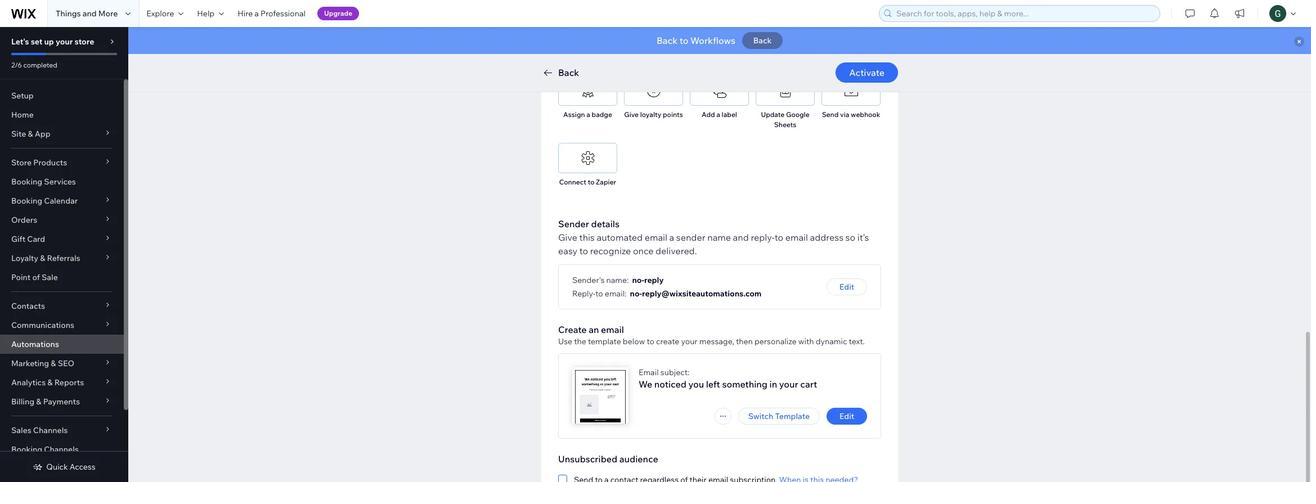 Task type: locate. For each thing, give the bounding box(es) containing it.
points
[[663, 110, 683, 119]]

things and more
[[56, 8, 118, 19]]

0 vertical spatial channels
[[33, 425, 68, 436]]

sales channels button
[[0, 421, 124, 440]]

seo
[[58, 359, 74, 369]]

2/6
[[11, 61, 22, 69]]

0 vertical spatial give
[[624, 110, 639, 119]]

icon image up give loyalty points on the top of the page
[[645, 82, 662, 99]]

something
[[722, 379, 768, 390]]

your right up
[[56, 37, 73, 47]]

& for analytics
[[47, 378, 53, 388]]

1 vertical spatial booking
[[11, 196, 42, 206]]

3 booking from the top
[[11, 445, 42, 455]]

email up template
[[601, 324, 624, 335]]

a right hire
[[255, 8, 259, 19]]

a for professional
[[255, 8, 259, 19]]

booking
[[11, 177, 42, 187], [11, 196, 42, 206], [11, 445, 42, 455]]

2/6 completed
[[11, 61, 57, 69]]

edit right template
[[840, 411, 854, 422]]

2 horizontal spatial back
[[753, 35, 772, 46]]

to left email:
[[596, 289, 603, 299]]

app
[[35, 129, 50, 139]]

your right in
[[779, 379, 798, 390]]

communications
[[11, 320, 74, 330]]

to right below
[[647, 337, 655, 347]]

store
[[75, 37, 94, 47]]

a up delivered.
[[670, 232, 674, 243]]

setup
[[11, 91, 34, 101]]

& left reports
[[47, 378, 53, 388]]

1 vertical spatial your
[[681, 337, 698, 347]]

reports
[[54, 378, 84, 388]]

1 horizontal spatial and
[[733, 232, 749, 243]]

no-
[[632, 275, 644, 285], [630, 289, 642, 299]]

automations
[[11, 339, 59, 350]]

sidebar element
[[0, 27, 128, 482]]

sender's name: no-reply reply-to email: no-reply@wixsiteautomations.com
[[572, 275, 762, 299]]

0 vertical spatial no-
[[632, 275, 644, 285]]

0 horizontal spatial and
[[83, 8, 97, 19]]

booking up orders
[[11, 196, 42, 206]]

0 horizontal spatial back button
[[541, 66, 579, 79]]

1 vertical spatial give
[[558, 232, 577, 243]]

back button up assign
[[541, 66, 579, 79]]

automated
[[597, 232, 643, 243]]

sender
[[676, 232, 706, 243]]

1 horizontal spatial your
[[681, 337, 698, 347]]

0 horizontal spatial category image
[[579, 150, 596, 167]]

contacts
[[11, 301, 45, 311]]

to left address
[[775, 232, 784, 243]]

back button
[[742, 32, 783, 49], [541, 66, 579, 79]]

1 horizontal spatial category image
[[843, 82, 860, 99]]

back button right workflows on the right
[[742, 32, 783, 49]]

1 icon image from the left
[[579, 82, 596, 99]]

& inside dropdown button
[[36, 397, 41, 407]]

icon image up assign a badge
[[579, 82, 596, 99]]

loyalty & referrals
[[11, 253, 80, 263]]

name
[[708, 232, 731, 243]]

so
[[846, 232, 856, 243]]

edit down so
[[840, 282, 854, 292]]

a inside sender details give this automated email a sender name and reply-to email address so it's easy to recognize once delivered.
[[670, 232, 674, 243]]

loyalty & referrals button
[[0, 249, 124, 268]]

we
[[639, 379, 652, 390]]

category image up connect to zapier
[[579, 150, 596, 167]]

preview image
[[572, 368, 629, 424]]

email
[[645, 232, 667, 243], [786, 232, 808, 243], [601, 324, 624, 335]]

edit
[[840, 282, 854, 292], [840, 411, 854, 422]]

0 horizontal spatial icon image
[[579, 82, 596, 99]]

&
[[28, 129, 33, 139], [40, 253, 45, 263], [51, 359, 56, 369], [47, 378, 53, 388], [36, 397, 41, 407]]

1 vertical spatial channels
[[44, 445, 79, 455]]

template
[[588, 337, 621, 347]]

channels
[[33, 425, 68, 436], [44, 445, 79, 455]]

and
[[83, 8, 97, 19], [733, 232, 749, 243]]

sales
[[11, 425, 31, 436]]

give left loyalty
[[624, 110, 639, 119]]

switch template
[[748, 411, 810, 422]]

channels inside booking channels link
[[44, 445, 79, 455]]

home link
[[0, 105, 124, 124]]

to inside alert
[[680, 35, 689, 46]]

1 edit from the top
[[840, 282, 854, 292]]

2 booking from the top
[[11, 196, 42, 206]]

upgrade
[[324, 9, 352, 17]]

icon image up add a label
[[711, 82, 728, 99]]

delivered.
[[656, 245, 697, 257]]

booking calendar button
[[0, 191, 124, 210]]

booking calendar
[[11, 196, 78, 206]]

0 vertical spatial and
[[83, 8, 97, 19]]

0 vertical spatial category image
[[843, 82, 860, 99]]

below
[[623, 337, 645, 347]]

edit button right template
[[827, 408, 867, 425]]

analytics
[[11, 378, 46, 388]]

reply-
[[572, 289, 596, 299]]

services
[[44, 177, 76, 187]]

1 vertical spatial edit button
[[827, 408, 867, 425]]

& right site
[[28, 129, 33, 139]]

3 icon image from the left
[[711, 82, 728, 99]]

booking channels link
[[0, 440, 124, 459]]

to inside sender's name: no-reply reply-to email: no-reply@wixsiteautomations.com
[[596, 289, 603, 299]]

give up "easy"
[[558, 232, 577, 243]]

0 horizontal spatial give
[[558, 232, 577, 243]]

& inside dropdown button
[[28, 129, 33, 139]]

0 vertical spatial back button
[[742, 32, 783, 49]]

sheets
[[774, 120, 797, 129]]

icon image
[[579, 82, 596, 99], [645, 82, 662, 99], [711, 82, 728, 99]]

back to workflows
[[657, 35, 736, 46]]

to inside create an email use the template below to create your message, then personalize with dynamic text.
[[647, 337, 655, 347]]

billing & payments button
[[0, 392, 124, 411]]

1 booking from the top
[[11, 177, 42, 187]]

marketing
[[11, 359, 49, 369]]

1 horizontal spatial give
[[624, 110, 639, 119]]

and left the more
[[83, 8, 97, 19]]

quick access
[[46, 462, 95, 472]]

gift card
[[11, 234, 45, 244]]

1 vertical spatial edit
[[840, 411, 854, 422]]

1 horizontal spatial back button
[[742, 32, 783, 49]]

0 horizontal spatial email
[[601, 324, 624, 335]]

& left seo
[[51, 359, 56, 369]]

2 horizontal spatial your
[[779, 379, 798, 390]]

channels inside sales channels dropdown button
[[33, 425, 68, 436]]

2 vertical spatial booking
[[11, 445, 42, 455]]

give loyalty points
[[624, 110, 683, 119]]

channels up quick access button
[[44, 445, 79, 455]]

& right billing on the bottom
[[36, 397, 41, 407]]

2 horizontal spatial email
[[786, 232, 808, 243]]

your right create
[[681, 337, 698, 347]]

0 vertical spatial edit
[[840, 282, 854, 292]]

edit button down so
[[827, 279, 867, 295]]

back left workflows on the right
[[657, 35, 678, 46]]

category image
[[843, 82, 860, 99], [579, 150, 596, 167]]

a
[[255, 8, 259, 19], [587, 110, 590, 119], [717, 110, 720, 119], [670, 232, 674, 243]]

0 vertical spatial edit button
[[827, 279, 867, 295]]

your
[[56, 37, 73, 47], [681, 337, 698, 347], [779, 379, 798, 390]]

2 horizontal spatial icon image
[[711, 82, 728, 99]]

0 horizontal spatial your
[[56, 37, 73, 47]]

to left zapier
[[588, 178, 595, 186]]

cart
[[800, 379, 817, 390]]

2 icon image from the left
[[645, 82, 662, 99]]

hire a professional
[[238, 8, 306, 19]]

contacts button
[[0, 297, 124, 316]]

back right workflows on the right
[[753, 35, 772, 46]]

booking down sales
[[11, 445, 42, 455]]

reply
[[644, 275, 664, 285]]

details
[[591, 218, 620, 230]]

1 horizontal spatial icon image
[[645, 82, 662, 99]]

& for loyalty
[[40, 253, 45, 263]]

and right name
[[733, 232, 749, 243]]

1 vertical spatial back button
[[541, 66, 579, 79]]

an
[[589, 324, 599, 335]]

loyalty
[[640, 110, 661, 119]]

to left workflows on the right
[[680, 35, 689, 46]]

0 vertical spatial your
[[56, 37, 73, 47]]

no- right email:
[[630, 289, 642, 299]]

email
[[639, 368, 659, 378]]

no- right name:
[[632, 275, 644, 285]]

store products
[[11, 158, 67, 168]]

category image up send via webhook
[[843, 82, 860, 99]]

& right loyalty
[[40, 253, 45, 263]]

& for marketing
[[51, 359, 56, 369]]

setup link
[[0, 86, 124, 105]]

you
[[689, 379, 704, 390]]

orders button
[[0, 210, 124, 230]]

2 vertical spatial your
[[779, 379, 798, 390]]

channels for sales channels
[[33, 425, 68, 436]]

None checkbox
[[558, 473, 881, 482]]

booking services link
[[0, 172, 124, 191]]

back up assign
[[558, 67, 579, 78]]

text.
[[849, 337, 865, 347]]

1 vertical spatial category image
[[579, 150, 596, 167]]

a left the badge at the top left of page
[[587, 110, 590, 119]]

email up once
[[645, 232, 667, 243]]

1 vertical spatial and
[[733, 232, 749, 243]]

hire
[[238, 8, 253, 19]]

0 vertical spatial booking
[[11, 177, 42, 187]]

your inside sidebar element
[[56, 37, 73, 47]]

site
[[11, 129, 26, 139]]

icon image for badge
[[579, 82, 596, 99]]

help
[[197, 8, 215, 19]]

booking down the store
[[11, 177, 42, 187]]

email inside create an email use the template below to create your message, then personalize with dynamic text.
[[601, 324, 624, 335]]

email left address
[[786, 232, 808, 243]]

a right the add
[[717, 110, 720, 119]]

zapier
[[596, 178, 616, 186]]

use
[[558, 337, 572, 347]]

channels for booking channels
[[44, 445, 79, 455]]

channels up booking channels
[[33, 425, 68, 436]]

store
[[11, 158, 32, 168]]

message,
[[699, 337, 734, 347]]

webhook
[[851, 110, 880, 119]]

unsubscribed audience
[[558, 454, 658, 465]]

booking inside dropdown button
[[11, 196, 42, 206]]



Task type: vqa. For each thing, say whether or not it's contained in the screenshot.
grid to the right
no



Task type: describe. For each thing, give the bounding box(es) containing it.
via
[[840, 110, 849, 119]]

email:
[[605, 289, 627, 299]]

booking for booking calendar
[[11, 196, 42, 206]]

1 horizontal spatial back
[[657, 35, 678, 46]]

your inside create an email use the template below to create your message, then personalize with dynamic text.
[[681, 337, 698, 347]]

Search for tools, apps, help & more... field
[[893, 6, 1157, 21]]

marketing & seo button
[[0, 354, 124, 373]]

left
[[706, 379, 720, 390]]

subject:
[[661, 368, 690, 378]]

workflows
[[691, 35, 736, 46]]

loyalty
[[11, 253, 38, 263]]

icon image for points
[[645, 82, 662, 99]]

explore
[[147, 8, 174, 19]]

sender's
[[572, 275, 605, 285]]

the
[[574, 337, 586, 347]]

badge
[[592, 110, 612, 119]]

sale
[[42, 272, 58, 283]]

assign
[[563, 110, 585, 119]]

add
[[702, 110, 715, 119]]

add a label
[[702, 110, 737, 119]]

quick access button
[[33, 462, 95, 472]]

update
[[761, 110, 785, 119]]

your inside email subject: we noticed you left something in your cart
[[779, 379, 798, 390]]

up
[[44, 37, 54, 47]]

gift
[[11, 234, 25, 244]]

marketing & seo
[[11, 359, 74, 369]]

2 edit button from the top
[[827, 408, 867, 425]]

to down 'this'
[[580, 245, 588, 257]]

audience
[[620, 454, 658, 465]]

home
[[11, 110, 34, 120]]

send
[[822, 110, 839, 119]]

booking for booking services
[[11, 177, 42, 187]]

this
[[579, 232, 595, 243]]

then
[[736, 337, 753, 347]]

2 edit from the top
[[840, 411, 854, 422]]

hire a professional link
[[231, 0, 312, 27]]

and inside sender details give this automated email a sender name and reply-to email address so it's easy to recognize once delivered.
[[733, 232, 749, 243]]

it's
[[858, 232, 869, 243]]

create an email use the template below to create your message, then personalize with dynamic text.
[[558, 324, 865, 347]]

& for billing
[[36, 397, 41, 407]]

assign a badge
[[563, 110, 612, 119]]

quick
[[46, 462, 68, 472]]

billing
[[11, 397, 34, 407]]

in
[[770, 379, 777, 390]]

1 horizontal spatial email
[[645, 232, 667, 243]]

0 horizontal spatial back
[[558, 67, 579, 78]]

gift card button
[[0, 230, 124, 249]]

give inside sender details give this automated email a sender name and reply-to email address so it's easy to recognize once delivered.
[[558, 232, 577, 243]]

back to workflows alert
[[128, 27, 1311, 54]]

easy
[[558, 245, 578, 257]]

access
[[70, 462, 95, 472]]

referrals
[[47, 253, 80, 263]]

recognize
[[590, 245, 631, 257]]

orders
[[11, 215, 37, 225]]

connect to zapier
[[559, 178, 616, 186]]

icon image for label
[[711, 82, 728, 99]]

professional
[[261, 8, 306, 19]]

let's
[[11, 37, 29, 47]]

completed
[[23, 61, 57, 69]]

switch template button
[[738, 408, 820, 425]]

booking for booking channels
[[11, 445, 42, 455]]

email subject: we noticed you left something in your cart
[[639, 368, 817, 390]]

automations link
[[0, 335, 124, 354]]

booking channels
[[11, 445, 79, 455]]

reply-
[[751, 232, 775, 243]]

& for site
[[28, 129, 33, 139]]

label
[[722, 110, 737, 119]]

switch
[[748, 411, 774, 422]]

create
[[656, 337, 680, 347]]

1 vertical spatial no-
[[630, 289, 642, 299]]

payments
[[43, 397, 80, 407]]

a for label
[[717, 110, 720, 119]]

card
[[27, 234, 45, 244]]

billing & payments
[[11, 397, 80, 407]]

address
[[810, 232, 844, 243]]

personalize
[[755, 337, 797, 347]]

help button
[[190, 0, 231, 27]]

booking services
[[11, 177, 76, 187]]

site & app button
[[0, 124, 124, 144]]

back button inside alert
[[742, 32, 783, 49]]

noticed
[[654, 379, 687, 390]]

of
[[32, 272, 40, 283]]

things
[[56, 8, 81, 19]]

store products button
[[0, 153, 124, 172]]

category image
[[777, 82, 794, 99]]

a for badge
[[587, 110, 590, 119]]

sender details give this automated email a sender name and reply-to email address so it's easy to recognize once delivered.
[[558, 218, 869, 257]]

template
[[775, 411, 810, 422]]

1 edit button from the top
[[827, 279, 867, 295]]

sales channels
[[11, 425, 68, 436]]



